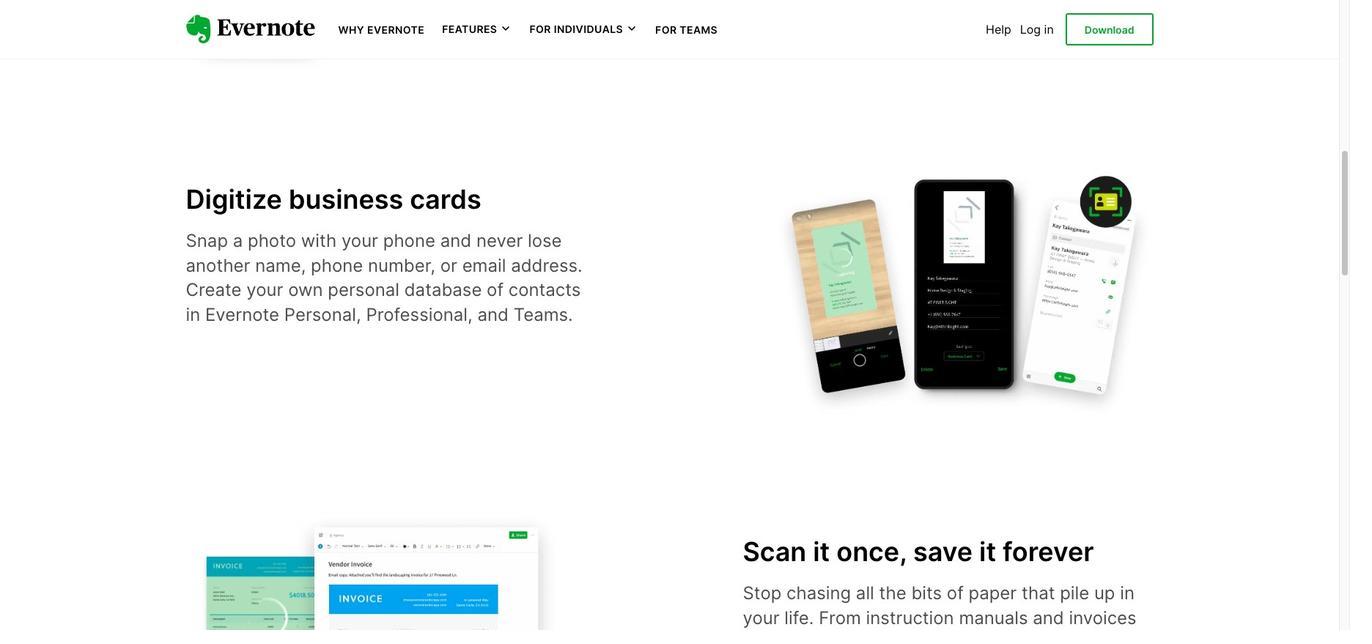 Task type: vqa. For each thing, say whether or not it's contained in the screenshot.
1st it from left
yes



Task type: locate. For each thing, give the bounding box(es) containing it.
1 vertical spatial in
[[186, 304, 200, 325]]

your down the name,
[[246, 279, 283, 301]]

0 horizontal spatial evernote
[[205, 304, 279, 325]]

of right bits
[[947, 583, 964, 604]]

and down the email
[[477, 304, 509, 325]]

it up chasing
[[813, 536, 830, 568]]

for
[[529, 23, 551, 35], [655, 23, 677, 36]]

2 horizontal spatial your
[[743, 607, 780, 629]]

in inside snap a photo with your phone and never lose another name, phone number, or email address. create your own personal database of contacts in evernote personal, professional, and teams.
[[186, 304, 200, 325]]

1 horizontal spatial your
[[342, 230, 378, 251]]

and down that
[[1033, 607, 1064, 629]]

2 vertical spatial in
[[1120, 583, 1135, 604]]

for inside button
[[529, 23, 551, 35]]

address.
[[511, 255, 582, 276]]

it
[[813, 536, 830, 568], [979, 536, 996, 568]]

evernote document scan feature showcase image
[[186, 0, 567, 70]]

scan it once, save it forever
[[743, 536, 1094, 568]]

in down create
[[186, 304, 200, 325]]

0 vertical spatial of
[[487, 279, 504, 301]]

1 horizontal spatial in
[[1044, 22, 1054, 37]]

0 vertical spatial and
[[440, 230, 471, 251]]

your inside stop chasing all the bits of paper that pile up in your life. from instruction manuals and invoice
[[743, 607, 780, 629]]

in
[[1044, 22, 1054, 37], [186, 304, 200, 325], [1120, 583, 1135, 604]]

why evernote link
[[338, 22, 425, 37]]

help
[[986, 22, 1011, 37]]

in inside stop chasing all the bits of paper that pile up in your life. from instruction manuals and invoice
[[1120, 583, 1135, 604]]

own
[[288, 279, 323, 301]]

professional,
[[366, 304, 473, 325]]

log in
[[1020, 22, 1054, 37]]

create
[[186, 279, 242, 301]]

another
[[186, 255, 250, 276]]

and up or
[[440, 230, 471, 251]]

1 horizontal spatial it
[[979, 536, 996, 568]]

2 vertical spatial your
[[743, 607, 780, 629]]

2 horizontal spatial and
[[1033, 607, 1064, 629]]

scan
[[743, 536, 806, 568]]

1 horizontal spatial phone
[[383, 230, 435, 251]]

for left teams
[[655, 23, 677, 36]]

snap a photo with your phone and never lose another name, phone number, or email address. create your own personal database of contacts in evernote personal, professional, and teams.
[[186, 230, 582, 325]]

log in link
[[1020, 22, 1054, 37]]

1 horizontal spatial of
[[947, 583, 964, 604]]

1 horizontal spatial and
[[477, 304, 509, 325]]

features
[[442, 23, 497, 35]]

contacts
[[509, 279, 581, 301]]

1 vertical spatial your
[[246, 279, 283, 301]]

never
[[476, 230, 523, 251]]

0 horizontal spatial your
[[246, 279, 283, 301]]

0 horizontal spatial in
[[186, 304, 200, 325]]

1 vertical spatial evernote
[[205, 304, 279, 325]]

0 horizontal spatial it
[[813, 536, 830, 568]]

phone up number,
[[383, 230, 435, 251]]

0 horizontal spatial phone
[[311, 255, 363, 276]]

for left individuals
[[529, 23, 551, 35]]

1 vertical spatial of
[[947, 583, 964, 604]]

in right up
[[1120, 583, 1135, 604]]

evernote right why
[[367, 23, 425, 36]]

for teams link
[[655, 22, 718, 37]]

it up paper
[[979, 536, 996, 568]]

0 horizontal spatial for
[[529, 23, 551, 35]]

cards
[[410, 183, 481, 216]]

and
[[440, 230, 471, 251], [477, 304, 509, 325], [1033, 607, 1064, 629]]

phone
[[383, 230, 435, 251], [311, 255, 363, 276]]

2 vertical spatial and
[[1033, 607, 1064, 629]]

1 it from the left
[[813, 536, 830, 568]]

for for for teams
[[655, 23, 677, 36]]

evernote save documents online image
[[186, 512, 567, 630]]

in right log
[[1044, 22, 1054, 37]]

from
[[819, 607, 861, 629]]

teams
[[680, 23, 718, 36]]

of down the email
[[487, 279, 504, 301]]

phone down with
[[311, 255, 363, 276]]

your right with
[[342, 230, 378, 251]]

0 vertical spatial evernote
[[367, 23, 425, 36]]

teams.
[[514, 304, 573, 325]]

your down stop
[[743, 607, 780, 629]]

evernote
[[367, 23, 425, 36], [205, 304, 279, 325]]

0 vertical spatial your
[[342, 230, 378, 251]]

for individuals
[[529, 23, 623, 35]]

for teams
[[655, 23, 718, 36]]

2 horizontal spatial in
[[1120, 583, 1135, 604]]

your
[[342, 230, 378, 251], [246, 279, 283, 301], [743, 607, 780, 629]]

1 horizontal spatial for
[[655, 23, 677, 36]]

for for for individuals
[[529, 23, 551, 35]]

once,
[[836, 536, 907, 568]]

stop
[[743, 583, 782, 604]]

0 horizontal spatial of
[[487, 279, 504, 301]]

evernote down create
[[205, 304, 279, 325]]

of
[[487, 279, 504, 301], [947, 583, 964, 604]]

manuals
[[959, 607, 1028, 629]]



Task type: describe. For each thing, give the bounding box(es) containing it.
digitize
[[186, 183, 282, 216]]

and inside stop chasing all the bits of paper that pile up in your life. from instruction manuals and invoice
[[1033, 607, 1064, 629]]

0 vertical spatial phone
[[383, 230, 435, 251]]

1 vertical spatial phone
[[311, 255, 363, 276]]

stop chasing all the bits of paper that pile up in your life. from instruction manuals and invoice
[[743, 583, 1137, 630]]

business
[[289, 183, 403, 216]]

paper
[[969, 583, 1017, 604]]

2 it from the left
[[979, 536, 996, 568]]

database
[[404, 279, 482, 301]]

chasing
[[787, 583, 851, 604]]

the
[[879, 583, 906, 604]]

save
[[913, 536, 973, 568]]

0 horizontal spatial and
[[440, 230, 471, 251]]

name,
[[255, 255, 306, 276]]

of inside stop chasing all the bits of paper that pile up in your life. from instruction manuals and invoice
[[947, 583, 964, 604]]

pile
[[1060, 583, 1089, 604]]

forever
[[1003, 536, 1094, 568]]

help link
[[986, 22, 1011, 37]]

digitize business cards
[[186, 183, 481, 216]]

1 horizontal spatial evernote
[[367, 23, 425, 36]]

or
[[440, 255, 457, 276]]

why
[[338, 23, 364, 36]]

1 vertical spatial and
[[477, 304, 509, 325]]

all
[[856, 583, 874, 604]]

for individuals button
[[529, 22, 638, 36]]

evernote inside snap a photo with your phone and never lose another name, phone number, or email address. create your own personal database of contacts in evernote personal, professional, and teams.
[[205, 304, 279, 325]]

that
[[1022, 583, 1055, 604]]

features button
[[442, 22, 512, 36]]

lose
[[528, 230, 562, 251]]

number,
[[368, 255, 435, 276]]

download link
[[1066, 13, 1153, 46]]

individuals
[[554, 23, 623, 35]]

log
[[1020, 22, 1041, 37]]

0 vertical spatial in
[[1044, 22, 1054, 37]]

snap
[[186, 230, 228, 251]]

personal
[[328, 279, 399, 301]]

life.
[[785, 607, 814, 629]]

download
[[1085, 23, 1134, 36]]

bits
[[911, 583, 942, 604]]

why evernote
[[338, 23, 425, 36]]

personal,
[[284, 304, 361, 325]]

evernote logo image
[[186, 15, 315, 44]]

of inside snap a photo with your phone and never lose another name, phone number, or email address. create your own personal database of contacts in evernote personal, professional, and teams.
[[487, 279, 504, 301]]

email
[[462, 255, 506, 276]]

up
[[1094, 583, 1115, 604]]

photo
[[248, 230, 296, 251]]

a
[[233, 230, 243, 251]]

instruction
[[866, 607, 954, 629]]

with
[[301, 230, 337, 251]]

evernote scanning id cards image
[[772, 167, 1153, 419]]



